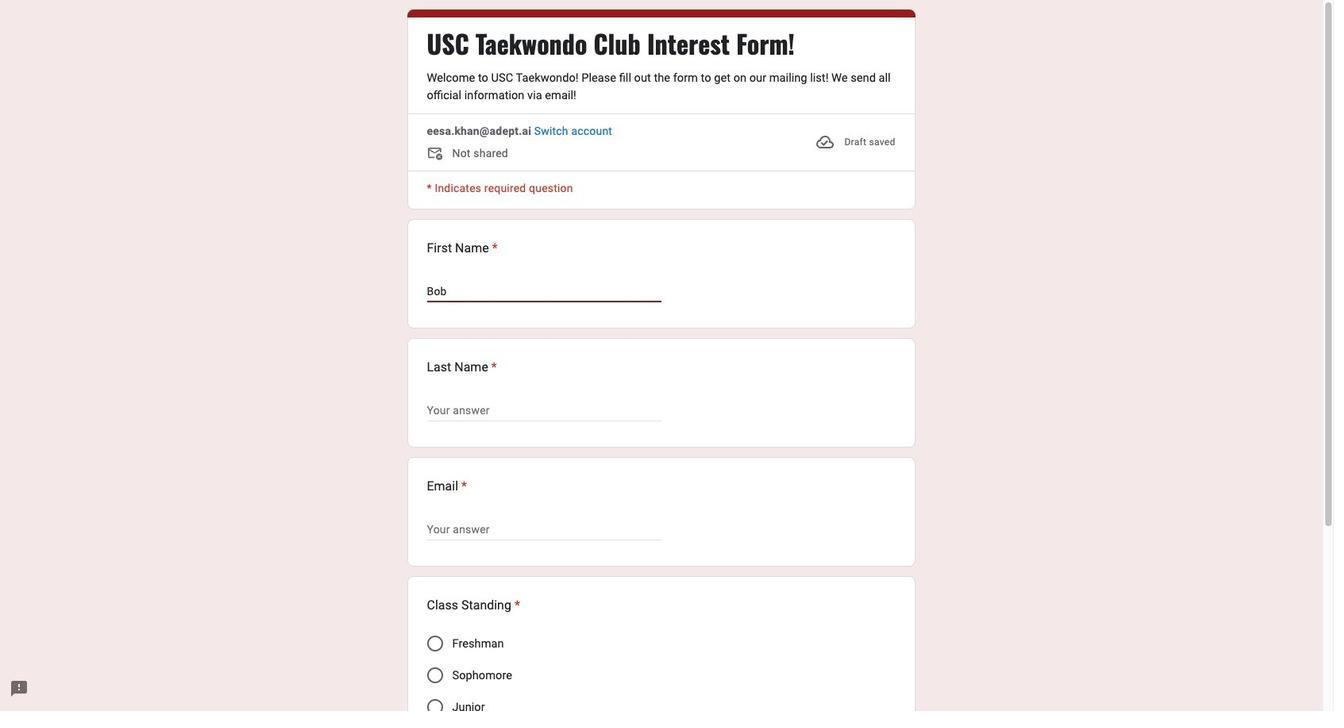Task type: locate. For each thing, give the bounding box(es) containing it.
freshman image
[[427, 636, 443, 652]]

status
[[816, 123, 895, 161]]

Freshman radio
[[427, 636, 443, 652]]

2 heading from the top
[[427, 239, 498, 258]]

None text field
[[427, 282, 661, 301], [427, 401, 661, 420], [427, 520, 661, 539], [427, 282, 661, 301], [427, 401, 661, 420], [427, 520, 661, 539]]

1 heading from the top
[[427, 28, 795, 60]]

Sophomore radio
[[427, 668, 443, 684]]

report a problem to google image
[[10, 680, 29, 699]]

junior image
[[427, 700, 443, 712]]

5 heading from the top
[[427, 596, 520, 615]]

3 heading from the top
[[427, 358, 497, 377]]

list
[[407, 219, 915, 712]]

required question element
[[489, 239, 498, 258], [488, 358, 497, 377], [458, 477, 467, 496], [511, 596, 520, 615]]

4 heading from the top
[[427, 477, 467, 496]]

heading
[[427, 28, 795, 60], [427, 239, 498, 258], [427, 358, 497, 377], [427, 477, 467, 496], [427, 596, 520, 615]]



Task type: describe. For each thing, give the bounding box(es) containing it.
your email and google account are not part of your response image
[[427, 145, 452, 164]]

sophomore image
[[427, 668, 443, 684]]

Junior radio
[[427, 700, 443, 712]]

your email and google account are not part of your response image
[[427, 145, 446, 164]]



Task type: vqa. For each thing, say whether or not it's contained in the screenshot.
Required question 'element' to the middle
no



